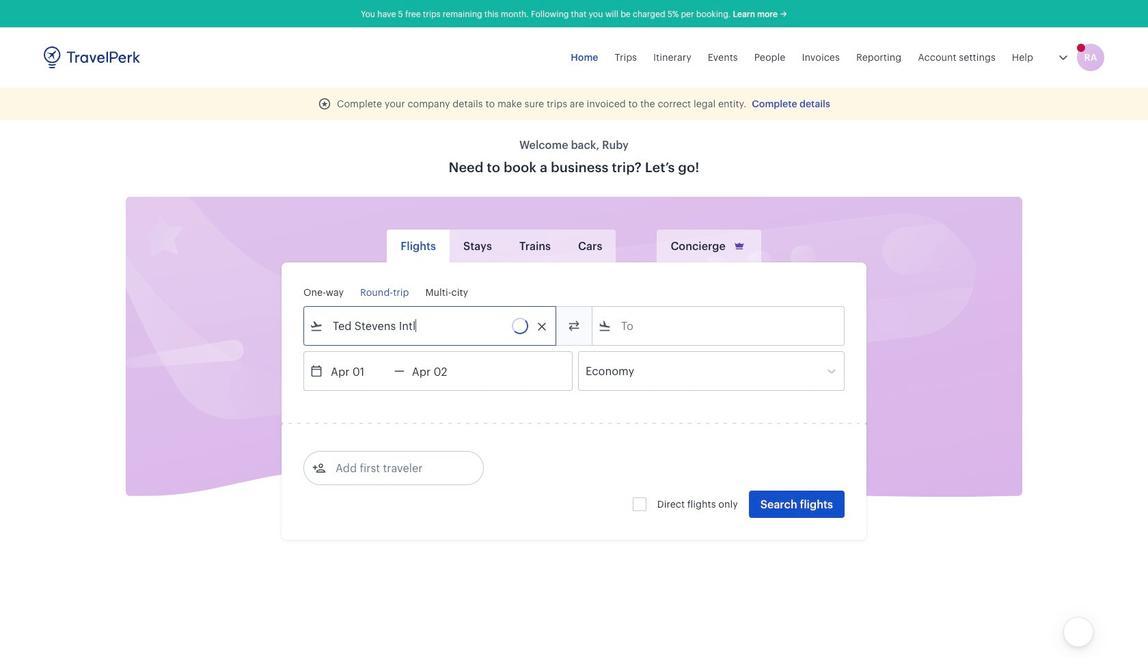 Task type: locate. For each thing, give the bounding box(es) containing it.
Depart text field
[[323, 352, 394, 390]]

Add first traveler search field
[[326, 457, 468, 479]]

Return text field
[[405, 352, 476, 390]]

From search field
[[323, 315, 538, 337]]

To search field
[[612, 315, 826, 337]]



